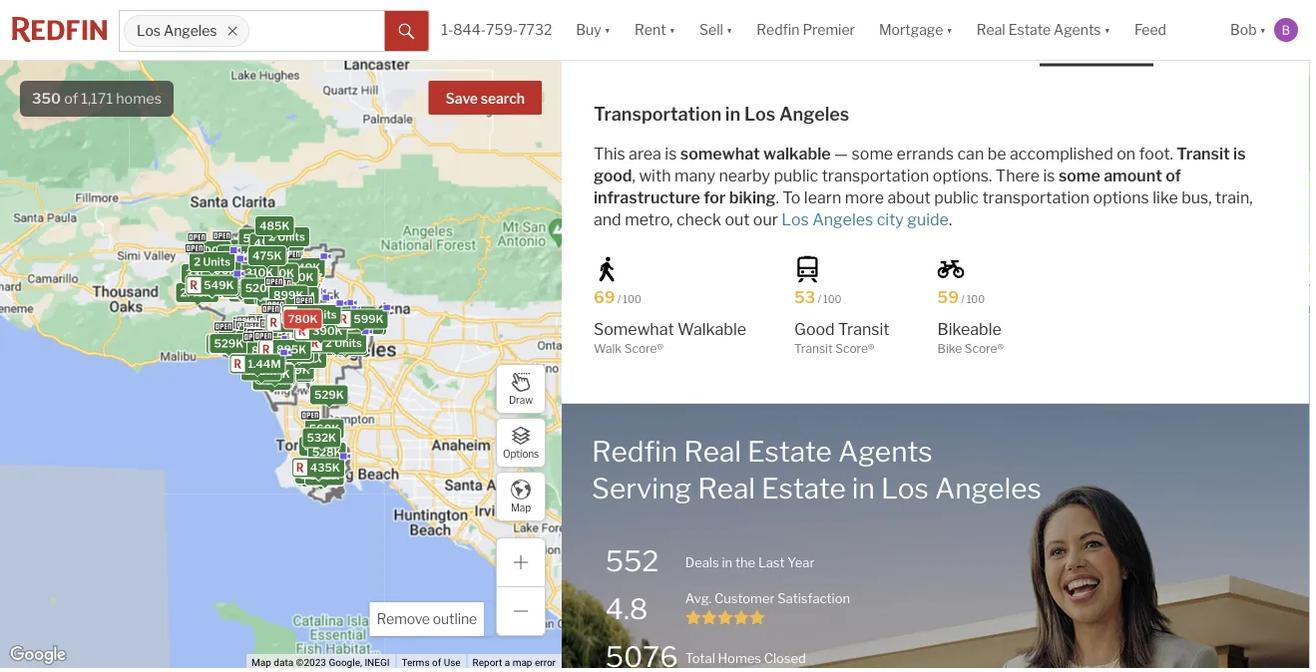 Task type: vqa. For each thing, say whether or not it's contained in the screenshot.
rightmost 100
yes



Task type: locate. For each thing, give the bounding box(es) containing it.
1 vertical spatial 425k
[[253, 266, 283, 279]]

350k
[[249, 254, 280, 267]]

None search field
[[249, 11, 385, 51]]

public
[[774, 166, 818, 185], [934, 188, 979, 207]]

4 units
[[321, 333, 358, 346]]

0 horizontal spatial 498k
[[251, 344, 281, 357]]

score down somewhat
[[624, 342, 657, 356]]

redfin for redfin real estate agents serving real estate in los angeles
[[592, 435, 678, 469]]

redfin inside redfin real estate agents serving real estate in los angeles
[[592, 435, 678, 469]]

is inside transit is good
[[1233, 144, 1246, 164]]

more
[[845, 188, 884, 207]]

1 vertical spatial 475k
[[299, 468, 329, 481]]

1 horizontal spatial 100
[[823, 294, 842, 306]]

2 vertical spatial 545k
[[249, 339, 279, 352]]

2 horizontal spatial of
[[1166, 166, 1181, 185]]

0 vertical spatial 740k
[[253, 280, 283, 293]]

2 horizontal spatial 515k
[[321, 335, 349, 348]]

® inside somewhat walkable walk score ®
[[657, 342, 664, 356]]

2 horizontal spatial is
[[1233, 144, 1246, 164]]

estate inside dropdown button
[[1009, 21, 1051, 38]]

▾ left feed
[[1104, 21, 1111, 38]]

815k
[[282, 313, 310, 326], [255, 328, 284, 341]]

transportation element
[[1039, 17, 1153, 66]]

500k up 365k
[[196, 244, 227, 257]]

1 vertical spatial 1.19m
[[302, 328, 334, 341]]

® left bike
[[868, 342, 875, 356]]

1 vertical spatial 849k
[[279, 327, 309, 340]]

1 vertical spatial 785k
[[245, 326, 274, 339]]

0 vertical spatial real
[[977, 21, 1006, 38]]

899k
[[273, 289, 304, 302], [290, 313, 320, 326], [279, 314, 309, 327], [256, 337, 286, 350], [254, 359, 284, 372]]

475k up 430k
[[252, 250, 282, 263]]

1.19m
[[233, 286, 264, 299], [302, 328, 334, 341]]

500k down the 532k
[[312, 446, 342, 459]]

0 vertical spatial 485k
[[260, 219, 290, 232]]

mortgage ▾
[[879, 21, 953, 38]]

transportation for transportation
[[1039, 34, 1153, 53]]

2 units
[[268, 230, 305, 243], [263, 235, 300, 248], [247, 252, 283, 265], [194, 256, 230, 269], [219, 279, 255, 292], [191, 280, 228, 293], [224, 280, 261, 293], [223, 281, 260, 294], [220, 281, 257, 294], [279, 285, 316, 298], [300, 308, 337, 321], [286, 310, 323, 323], [293, 311, 330, 323], [274, 315, 311, 328], [269, 315, 305, 328], [284, 316, 320, 329], [346, 319, 382, 332], [334, 320, 371, 332], [272, 321, 308, 334], [255, 326, 292, 339], [308, 326, 344, 339], [255, 326, 292, 339], [255, 327, 291, 340], [298, 327, 335, 340], [254, 328, 291, 341], [255, 328, 291, 341], [254, 328, 291, 341], [254, 328, 290, 341], [241, 329, 278, 342], [263, 329, 299, 342], [263, 330, 299, 343], [262, 330, 299, 343], [273, 330, 310, 343], [263, 332, 300, 345], [315, 332, 352, 345], [316, 332, 353, 345], [317, 335, 354, 348], [319, 336, 355, 349], [325, 337, 362, 350], [211, 338, 247, 351]]

some inside the some amount of infrastructure for biking
[[1059, 166, 1100, 185]]

search
[[481, 90, 525, 107]]

public for about
[[934, 188, 979, 207]]

® down the bikeable
[[997, 342, 1004, 356]]

many
[[674, 166, 715, 185]]

1 100 from the left
[[623, 294, 641, 306]]

100 for 59
[[967, 294, 985, 306]]

798k
[[244, 327, 274, 340]]

850k
[[296, 311, 327, 324], [276, 328, 307, 341]]

sell ▾
[[700, 21, 733, 38]]

1 horizontal spatial redfin
[[757, 21, 800, 38]]

public down walkable
[[774, 166, 818, 185]]

2 score from the left
[[835, 342, 868, 356]]

0 horizontal spatial transit
[[794, 342, 833, 356]]

in inside redfin real estate agents serving real estate in los angeles
[[852, 471, 875, 505]]

1 horizontal spatial 498k
[[291, 313, 321, 326]]

redfin inside redfin premier button
[[757, 21, 800, 38]]

® for walkable
[[657, 342, 664, 356]]

0 horizontal spatial public
[[774, 166, 818, 185]]

/
[[617, 294, 621, 306], [818, 294, 821, 306], [961, 294, 965, 306]]

0 horizontal spatial /
[[617, 294, 621, 306]]

closed
[[764, 651, 806, 666]]

0 vertical spatial 425k
[[269, 241, 299, 254]]

1 horizontal spatial 685k
[[289, 310, 319, 323]]

5 units
[[260, 330, 297, 343]]

0 horizontal spatial 685k
[[256, 334, 286, 347]]

. left to
[[776, 188, 779, 207]]

▾ left to
[[946, 21, 953, 38]]

▾ right the buy
[[604, 21, 611, 38]]

our
[[753, 210, 778, 229]]

0 horizontal spatial 549k
[[204, 279, 234, 292]]

485k
[[260, 219, 290, 232], [259, 289, 289, 302]]

2 vertical spatial 529k
[[314, 389, 344, 402]]

1 vertical spatial redfin
[[592, 435, 678, 469]]

785k
[[218, 277, 248, 290], [245, 326, 274, 339]]

1 vertical spatial 545k
[[269, 282, 299, 295]]

▾
[[604, 21, 611, 38], [669, 21, 676, 38], [726, 21, 733, 38], [946, 21, 953, 38], [1104, 21, 1111, 38], [1260, 21, 1266, 38]]

some down accomplished
[[1059, 166, 1100, 185]]

1 horizontal spatial 740k
[[292, 303, 322, 316]]

1 horizontal spatial ®
[[868, 342, 875, 356]]

0 horizontal spatial 490k
[[192, 273, 222, 286]]

390k
[[313, 325, 343, 338]]

▾ for mortgage ▾
[[946, 21, 953, 38]]

good
[[594, 166, 632, 185]]

425k
[[269, 241, 299, 254], [253, 266, 283, 279]]

angeles inside redfin real estate agents serving real estate in los angeles
[[935, 471, 1042, 505]]

1 horizontal spatial transportation
[[982, 188, 1090, 207]]

1 horizontal spatial 475k
[[299, 468, 329, 481]]

685k
[[289, 310, 319, 323], [256, 334, 286, 347]]

total
[[685, 651, 715, 666]]

2.20m
[[272, 322, 306, 335], [273, 324, 307, 337]]

transit
[[1177, 144, 1230, 164], [838, 320, 890, 339], [794, 342, 833, 356]]

2 ® from the left
[[868, 342, 875, 356]]

4 ▾ from the left
[[946, 21, 953, 38]]

0 vertical spatial 500k
[[196, 244, 227, 257]]

google image
[[5, 643, 71, 669]]

1 vertical spatial 559k
[[280, 366, 311, 379]]

real estate agents ▾ button
[[965, 0, 1123, 60]]

score for good
[[835, 342, 868, 356]]

1 score from the left
[[624, 342, 657, 356]]

city
[[877, 210, 904, 229]]

0 horizontal spatial ®
[[657, 342, 664, 356]]

infrastructure
[[594, 188, 700, 207]]

649k
[[283, 281, 313, 294], [268, 285, 298, 298], [293, 303, 323, 316], [302, 331, 332, 344], [279, 340, 310, 353], [250, 362, 281, 375]]

1 vertical spatial agents
[[838, 435, 933, 469]]

of for 1,171
[[64, 90, 78, 107]]

1 vertical spatial of
[[64, 90, 78, 107]]

walkable
[[678, 320, 746, 339]]

59
[[937, 288, 959, 307]]

1 vertical spatial 589k
[[304, 463, 334, 476]]

/ inside 59 / 100
[[961, 294, 965, 306]]

1 vertical spatial 540k
[[304, 462, 334, 475]]

1 horizontal spatial of
[[816, 34, 831, 53]]

660k
[[324, 330, 354, 343]]

is for transit is good
[[1233, 144, 1246, 164]]

some right —
[[852, 144, 893, 164]]

®
[[657, 342, 664, 356], [868, 342, 875, 356], [997, 342, 1004, 356]]

, with many nearby public transportation options.
[[632, 166, 992, 185]]

. down options. at the top right
[[949, 210, 952, 229]]

0 horizontal spatial 520k
[[245, 282, 275, 295]]

1 885k from the left
[[276, 343, 307, 356]]

1 vertical spatial 515k
[[321, 335, 349, 348]]

1,171
[[81, 90, 113, 107]]

score for somewhat
[[624, 342, 657, 356]]

700k
[[260, 368, 290, 381]]

2 100 from the left
[[823, 294, 842, 306]]

5
[[260, 330, 268, 343]]

of inside the some amount of infrastructure for biking
[[1166, 166, 1181, 185]]

is right area
[[665, 144, 677, 164]]

is down accomplished
[[1043, 166, 1055, 185]]

mortgage
[[879, 21, 943, 38]]

1.35m
[[280, 313, 313, 326], [279, 316, 312, 329], [267, 330, 299, 343], [222, 334, 255, 347], [245, 356, 277, 369]]

redfin left premier
[[757, 21, 800, 38]]

somewhat walkable walk score ®
[[594, 320, 746, 356]]

3 ▾ from the left
[[726, 21, 733, 38]]

▾ right bob
[[1260, 21, 1266, 38]]

serving
[[592, 471, 692, 505]]

bike
[[937, 342, 962, 356]]

1 vertical spatial 498k
[[251, 344, 281, 357]]

1 vertical spatial 685k
[[256, 334, 286, 347]]

cost of living element
[[777, 17, 879, 66]]

▾ right sell
[[726, 21, 733, 38]]

2 vertical spatial of
[[1166, 166, 1181, 185]]

829k
[[262, 286, 292, 299], [285, 288, 315, 301]]

699k
[[335, 320, 365, 333], [279, 322, 309, 335], [298, 332, 329, 345], [319, 336, 349, 349], [257, 374, 287, 387], [256, 375, 287, 388]]

435k
[[222, 278, 252, 291], [310, 462, 340, 475]]

is for there is
[[1043, 166, 1055, 185]]

100 right 59
[[967, 294, 985, 306]]

transit right good
[[838, 320, 890, 339]]

0 vertical spatial 850k
[[296, 311, 327, 324]]

0 horizontal spatial of
[[64, 90, 78, 107]]

® down somewhat
[[657, 342, 664, 356]]

2 vertical spatial estate
[[761, 471, 846, 505]]

750k
[[279, 285, 309, 298], [251, 289, 281, 302], [288, 310, 318, 323]]

® inside 'good transit transit score ®'
[[868, 342, 875, 356]]

agents inside redfin real estate agents serving real estate in los angeles
[[838, 435, 933, 469]]

2
[[268, 230, 275, 243], [263, 235, 270, 248], [247, 252, 253, 265], [194, 256, 201, 269], [219, 279, 226, 292], [191, 280, 198, 293], [224, 280, 231, 293], [223, 281, 230, 294], [220, 281, 227, 294], [279, 285, 286, 298], [300, 308, 307, 321], [286, 310, 293, 323], [293, 311, 300, 323], [274, 315, 281, 328], [269, 315, 276, 328], [284, 316, 291, 329], [346, 319, 352, 332], [334, 320, 341, 332], [272, 321, 279, 334], [255, 326, 262, 339], [308, 326, 314, 339], [255, 326, 262, 339], [255, 327, 261, 340], [298, 327, 305, 340], [254, 328, 261, 341], [255, 328, 261, 341], [254, 328, 261, 341], [254, 328, 261, 341], [241, 329, 248, 342], [263, 329, 269, 342], [263, 330, 270, 343], [262, 330, 269, 343], [273, 330, 280, 343], [263, 332, 270, 345], [315, 332, 322, 345], [316, 332, 323, 345], [317, 335, 324, 348], [319, 336, 326, 349], [325, 337, 332, 350], [211, 338, 218, 351]]

1 horizontal spatial transit
[[838, 320, 890, 339]]

/ right 59
[[961, 294, 965, 306]]

public down options. at the top right
[[934, 188, 979, 207]]

/ inside 69 / 100
[[617, 294, 621, 306]]

climate element
[[686, 17, 743, 66]]

2 ▾ from the left
[[669, 21, 676, 38]]

559k down 669k
[[279, 346, 309, 359]]

0 horizontal spatial 435k
[[222, 278, 252, 291]]

map region
[[0, 0, 640, 669]]

0 vertical spatial transportation
[[1039, 34, 1153, 53]]

100 right 69
[[623, 294, 641, 306]]

schools element
[[594, 17, 653, 66]]

rating 4.9 out of 5 element
[[685, 610, 842, 628]]

100 inside 59 / 100
[[967, 294, 985, 306]]

score down 53 / 100
[[835, 342, 868, 356]]

1 horizontal spatial some
[[1059, 166, 1100, 185]]

740k
[[253, 280, 283, 293], [292, 303, 322, 316]]

470k
[[292, 352, 322, 365]]

0 vertical spatial 1.19m
[[233, 286, 264, 299]]

0 horizontal spatial redfin
[[592, 435, 678, 469]]

5 ▾ from the left
[[1104, 21, 1111, 38]]

score down the bikeable
[[965, 342, 997, 356]]

545k
[[245, 260, 275, 273], [269, 282, 299, 295], [249, 339, 279, 352]]

▾ for buy ▾
[[604, 21, 611, 38]]

1 vertical spatial in
[[852, 471, 875, 505]]

transit up bus,
[[1177, 144, 1230, 164]]

2 / from the left
[[818, 294, 821, 306]]

accomplished
[[1010, 144, 1113, 164]]

1.03m
[[262, 334, 295, 347]]

transit down good
[[794, 342, 833, 356]]

0 vertical spatial in
[[725, 103, 741, 125]]

475k down 528k
[[299, 468, 329, 481]]

0 vertical spatial .
[[776, 188, 779, 207]]

100 inside 53 / 100
[[823, 294, 842, 306]]

2 vertical spatial in
[[722, 555, 733, 570]]

751k
[[280, 291, 308, 304]]

options
[[503, 448, 539, 460]]

0 horizontal spatial 1.19m
[[233, 286, 264, 299]]

605k
[[308, 326, 338, 339]]

0 vertical spatial 629k
[[221, 243, 251, 256]]

is up train,
[[1233, 144, 1246, 164]]

redfin premier
[[757, 21, 855, 38]]

3 100 from the left
[[967, 294, 985, 306]]

like
[[1153, 188, 1178, 207]]

2 horizontal spatial score
[[965, 342, 997, 356]]

/ inside 53 / 100
[[818, 294, 821, 306]]

1.40m
[[277, 317, 310, 330], [257, 326, 290, 339]]

2 horizontal spatial /
[[961, 294, 965, 306]]

1 horizontal spatial public
[[934, 188, 979, 207]]

1 / from the left
[[617, 294, 621, 306]]

3 ® from the left
[[997, 342, 1004, 356]]

0 horizontal spatial 629k
[[221, 243, 251, 256]]

public inside "to learn more about public transportation options like bus, train, and metro, check out our"
[[934, 188, 979, 207]]

/ right 69
[[617, 294, 621, 306]]

los
[[137, 22, 161, 39], [744, 103, 776, 125], [782, 210, 809, 229], [881, 471, 929, 505]]

100 inside 69 / 100
[[623, 294, 641, 306]]

0 vertical spatial 520k
[[245, 282, 275, 295]]

redfin up serving
[[592, 435, 678, 469]]

1 vertical spatial public
[[934, 188, 979, 207]]

528k
[[312, 446, 342, 459]]

deals in the last year
[[685, 555, 815, 570]]

transportation inside "to learn more about public transportation options like bus, train, and metro, check out our"
[[982, 188, 1090, 207]]

0 vertical spatial estate
[[1009, 21, 1051, 38]]

® inside bikeable bike score ®
[[997, 342, 1004, 356]]

675k
[[257, 373, 287, 386]]

transportation down the there is
[[982, 188, 1090, 207]]

2 horizontal spatial transit
[[1177, 144, 1230, 164]]

6 ▾ from the left
[[1260, 21, 1266, 38]]

1-
[[441, 21, 453, 38]]

▾ for bob ▾
[[1260, 21, 1266, 38]]

1 vertical spatial transportation
[[594, 103, 722, 125]]

train,
[[1215, 188, 1253, 207]]

2 horizontal spatial 570k
[[343, 310, 372, 323]]

▾ right rent
[[669, 21, 676, 38]]

0 vertical spatial transportation
[[822, 166, 929, 185]]

2 vertical spatial transit
[[794, 342, 833, 356]]

1 ▾ from the left
[[604, 21, 611, 38]]

100 right 53
[[823, 294, 842, 306]]

score inside somewhat walkable walk score ®
[[624, 342, 657, 356]]

to
[[783, 188, 801, 207]]

3 score from the left
[[965, 342, 997, 356]]

100 for 53
[[823, 294, 842, 306]]

be
[[988, 144, 1006, 164]]

0 vertical spatial 595k
[[243, 232, 273, 245]]

score inside 'good transit transit score ®'
[[835, 342, 868, 356]]

0 horizontal spatial 570k
[[258, 289, 288, 302]]

552
[[605, 544, 659, 578]]

homes
[[718, 651, 761, 666]]

/ right 53
[[818, 294, 821, 306]]

metro,
[[625, 210, 673, 229]]

transportation down this area is somewhat walkable — some errands can be accomplished on foot.
[[822, 166, 929, 185]]

879k
[[306, 471, 336, 484]]

3 / from the left
[[961, 294, 965, 306]]

draw
[[509, 394, 533, 406]]

in for last
[[722, 555, 733, 570]]

1 ® from the left
[[657, 342, 664, 356]]

500k
[[196, 244, 227, 257], [312, 446, 342, 459]]

1 vertical spatial some
[[1059, 166, 1100, 185]]

69 / 100
[[594, 288, 641, 307]]

agents
[[1054, 21, 1101, 38], [838, 435, 933, 469]]

1.10m
[[282, 312, 314, 325], [259, 367, 290, 380]]

599k
[[354, 313, 384, 326], [349, 319, 379, 331], [278, 323, 308, 336], [284, 346, 314, 359], [309, 469, 340, 482], [309, 470, 340, 483]]

559k down 470k
[[280, 366, 311, 379]]

0 vertical spatial 695k
[[226, 281, 256, 294]]

rent
[[635, 21, 666, 38]]

about
[[887, 188, 931, 207]]

things to do
[[914, 34, 1006, 53]]



Task type: describe. For each thing, give the bounding box(es) containing it.
buy
[[576, 21, 601, 38]]

430k
[[253, 265, 284, 278]]

homes
[[116, 90, 162, 107]]

355k
[[258, 274, 288, 287]]

options.
[[933, 166, 992, 185]]

0 horizontal spatial 849k
[[225, 281, 255, 294]]

transportation for options
[[982, 188, 1090, 207]]

4
[[321, 333, 328, 346]]

good
[[794, 320, 835, 339]]

1 vertical spatial 1.10m
[[259, 367, 290, 380]]

0 vertical spatial 540k
[[312, 332, 343, 345]]

1 vertical spatial 499k
[[280, 364, 310, 377]]

1 vertical spatial 520k
[[288, 311, 318, 324]]

449k
[[327, 334, 357, 347]]

errands
[[897, 144, 954, 164]]

options button
[[496, 418, 546, 468]]

the
[[735, 555, 755, 570]]

submit search image
[[399, 24, 415, 40]]

0 vertical spatial 685k
[[289, 310, 319, 323]]

real inside dropdown button
[[977, 21, 1006, 38]]

0 vertical spatial 559k
[[279, 346, 309, 359]]

769k
[[259, 373, 288, 386]]

0 horizontal spatial 500k
[[196, 244, 227, 257]]

759-
[[486, 21, 518, 38]]

2.90m
[[253, 329, 288, 342]]

remove los angeles image
[[226, 25, 238, 37]]

somewhat
[[680, 144, 760, 164]]

1 vertical spatial 595k
[[302, 323, 333, 336]]

1 vertical spatial 500k
[[312, 446, 342, 459]]

575k
[[202, 256, 231, 269]]

1-844-759-7732 link
[[441, 21, 552, 38]]

options
[[1093, 188, 1149, 207]]

1 vertical spatial estate
[[747, 435, 832, 469]]

888k
[[307, 327, 338, 340]]

340k
[[264, 267, 294, 280]]

2 885k from the left
[[252, 344, 282, 357]]

transportation for transportation in los angeles
[[594, 103, 722, 125]]

on
[[1117, 144, 1136, 164]]

public for nearby
[[774, 166, 818, 185]]

1 horizontal spatial 490k
[[290, 319, 321, 332]]

1.39m
[[273, 322, 306, 335]]

in for angeles
[[725, 103, 741, 125]]

cost of living
[[777, 34, 879, 53]]

0 vertical spatial 515k
[[222, 249, 250, 262]]

los inside redfin real estate agents serving real estate in los angeles
[[881, 471, 929, 505]]

3.50m
[[328, 339, 363, 352]]

/ for 59
[[961, 294, 965, 306]]

0 vertical spatial 498k
[[291, 313, 321, 326]]

1 horizontal spatial 515k
[[280, 366, 308, 379]]

100 for 69
[[623, 294, 641, 306]]

1 vertical spatial 740k
[[292, 303, 322, 316]]

somewhat
[[594, 320, 674, 339]]

690k
[[248, 288, 279, 301]]

1-844-759-7732
[[441, 21, 552, 38]]

0 vertical spatial 499k
[[302, 326, 332, 339]]

1.52m
[[267, 330, 300, 343]]

do
[[987, 34, 1006, 53]]

0 horizontal spatial 595k
[[243, 232, 273, 245]]

redfin real estate agents serving real estate in los angeles
[[592, 435, 1042, 505]]

of for living
[[816, 34, 831, 53]]

schools
[[594, 34, 653, 53]]

819k
[[283, 290, 311, 303]]

good transit transit score ®
[[794, 320, 890, 356]]

569k
[[304, 440, 334, 453]]

2.48m
[[265, 332, 300, 345]]

transportation for options.
[[822, 166, 929, 185]]

sell ▾ button
[[688, 0, 745, 60]]

1 vertical spatial 529k
[[214, 337, 244, 350]]

outline
[[433, 611, 477, 628]]

560k
[[309, 423, 340, 436]]

0 horizontal spatial is
[[665, 144, 677, 164]]

0 horizontal spatial 475k
[[252, 250, 282, 263]]

map
[[511, 502, 531, 514]]

remove outline
[[377, 611, 477, 628]]

1 horizontal spatial .
[[949, 210, 952, 229]]

,
[[632, 166, 636, 185]]

350
[[32, 90, 61, 107]]

775k
[[293, 351, 321, 364]]

living
[[834, 34, 879, 53]]

transit inside transit is good
[[1177, 144, 1230, 164]]

user photo image
[[1274, 18, 1298, 42]]

728k
[[260, 289, 289, 302]]

2.45m
[[180, 287, 215, 300]]

0 vertical spatial 589k
[[276, 314, 306, 327]]

1 vertical spatial 629k
[[313, 326, 342, 339]]

0 vertical spatial 815k
[[282, 313, 310, 326]]

feed button
[[1123, 0, 1218, 60]]

1 vertical spatial 695k
[[246, 330, 276, 343]]

530k
[[221, 277, 251, 290]]

375k
[[226, 281, 255, 294]]

premier
[[803, 21, 855, 38]]

satisfaction
[[778, 591, 850, 607]]

cost
[[777, 34, 812, 53]]

525k
[[272, 287, 301, 300]]

1 vertical spatial 495k
[[224, 281, 254, 294]]

redfin for redfin premier
[[757, 21, 800, 38]]

1.23m
[[265, 332, 298, 345]]

600k
[[215, 272, 245, 285]]

7.80m
[[273, 321, 307, 334]]

things to do element
[[914, 17, 1006, 66]]

▾ for sell ▾
[[726, 21, 733, 38]]

1 vertical spatial transit
[[838, 320, 890, 339]]

avg. customer satisfaction
[[685, 591, 850, 607]]

mortgage ▾ button
[[867, 0, 965, 60]]

2 vertical spatial real
[[698, 471, 755, 505]]

1 horizontal spatial 849k
[[279, 327, 309, 340]]

buy ▾ button
[[564, 0, 623, 60]]

score inside bikeable bike score ®
[[965, 342, 997, 356]]

400k
[[206, 264, 237, 277]]

395k
[[206, 263, 236, 276]]

/ for 69
[[617, 294, 621, 306]]

0 vertical spatial 785k
[[218, 277, 248, 290]]

mortgage ▾ button
[[879, 0, 953, 60]]

1 horizontal spatial 549k
[[312, 327, 342, 340]]

transit is good
[[594, 144, 1246, 185]]

715k
[[255, 280, 283, 293]]

585k
[[230, 257, 261, 270]]

0 vertical spatial 435k
[[222, 278, 252, 291]]

rent ▾ button
[[635, 0, 676, 60]]

1 vertical spatial 850k
[[276, 328, 307, 341]]

guide
[[907, 210, 949, 229]]

1.63m
[[289, 321, 322, 334]]

1 vertical spatial 815k
[[255, 328, 284, 341]]

1 vertical spatial 435k
[[310, 462, 340, 475]]

® for transit
[[868, 342, 875, 356]]

bob ▾
[[1230, 21, 1266, 38]]

1 horizontal spatial 1.19m
[[302, 328, 334, 341]]

customer
[[715, 591, 775, 607]]

1 vertical spatial real
[[684, 435, 741, 469]]

0 horizontal spatial some
[[852, 144, 893, 164]]

480k
[[310, 326, 341, 339]]

0 vertical spatial 490k
[[192, 273, 222, 286]]

1 horizontal spatial 570k
[[302, 311, 331, 324]]

/ for 53
[[818, 294, 821, 306]]

0 vertical spatial 495k
[[203, 266, 234, 279]]

for
[[704, 188, 726, 207]]

800k
[[277, 317, 308, 330]]

0 vertical spatial 1.10m
[[282, 312, 314, 325]]

with
[[639, 166, 671, 185]]

real estate agents ▾
[[977, 21, 1111, 38]]

339k
[[206, 259, 236, 272]]

53
[[794, 288, 816, 307]]

save search
[[446, 90, 525, 107]]

0 vertical spatial 545k
[[245, 260, 275, 273]]

799k
[[317, 308, 347, 321]]

1 vertical spatial 485k
[[259, 289, 289, 302]]

and
[[594, 210, 621, 229]]

—
[[834, 144, 848, 164]]

399k
[[249, 266, 279, 279]]

0 vertical spatial 549k
[[204, 279, 234, 292]]

1.70m
[[244, 332, 277, 345]]

0 vertical spatial 529k
[[297, 320, 326, 333]]

this area is somewhat walkable — some errands can be accomplished on foot.
[[594, 144, 1173, 164]]

agents inside dropdown button
[[1054, 21, 1101, 38]]

634k
[[239, 286, 269, 299]]

860k
[[214, 338, 244, 351]]

buy ▾
[[576, 21, 611, 38]]

▾ for rent ▾
[[669, 21, 676, 38]]



